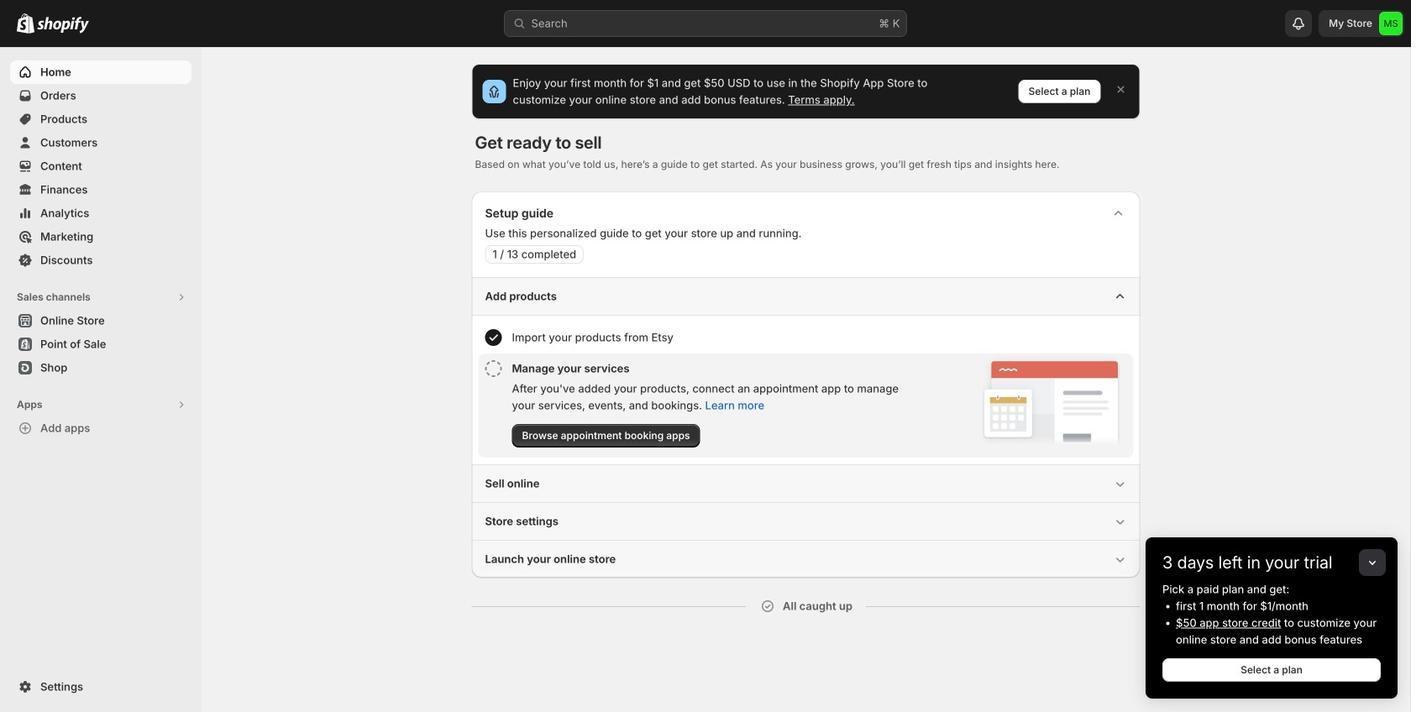 Task type: locate. For each thing, give the bounding box(es) containing it.
shopify image
[[17, 13, 34, 33], [37, 17, 89, 33]]

manage your services group
[[479, 354, 1134, 458]]

0 horizontal spatial shopify image
[[17, 13, 34, 33]]

guide categories group
[[472, 277, 1141, 578]]

1 horizontal spatial shopify image
[[37, 17, 89, 33]]

setup guide region
[[472, 192, 1141, 578]]

mark manage your services as done image
[[485, 361, 502, 377]]



Task type: describe. For each thing, give the bounding box(es) containing it.
mark import your products from etsy as not done image
[[485, 329, 502, 346]]

import your products from etsy group
[[479, 323, 1134, 353]]

add products group
[[472, 277, 1141, 465]]

my store image
[[1380, 12, 1403, 35]]



Task type: vqa. For each thing, say whether or not it's contained in the screenshot.
leftmost shopify image
yes



